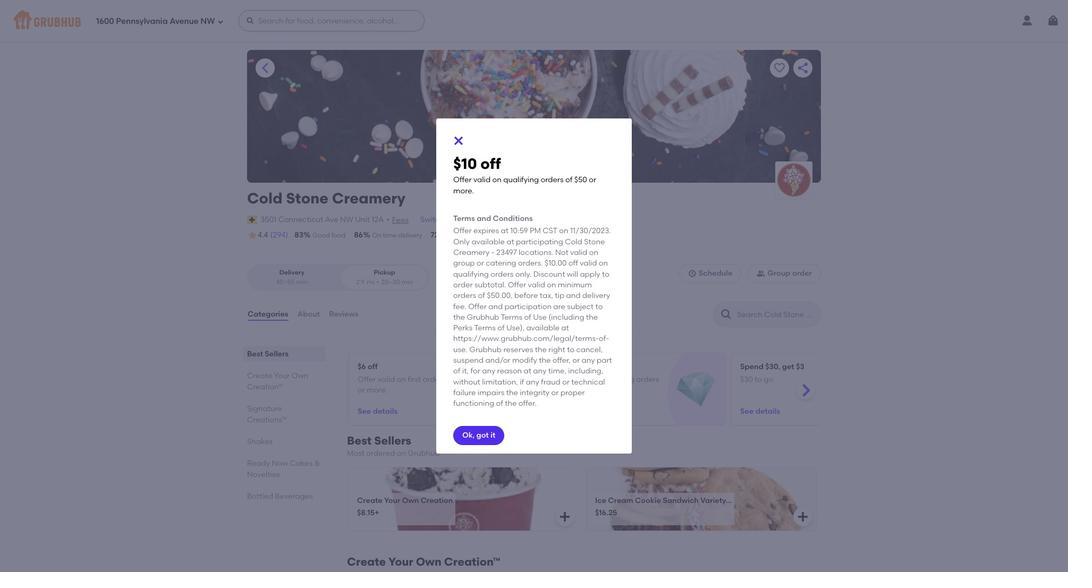 Task type: describe. For each thing, give the bounding box(es) containing it.
use
[[533, 313, 547, 322]]

on right cst
[[559, 227, 568, 236]]

novelties
[[247, 470, 280, 479]]

to right subject
[[595, 302, 603, 311]]

only.
[[515, 270, 532, 279]]

group
[[768, 269, 790, 278]]

star icon image
[[247, 230, 258, 241]]

best sellers most ordered on grubhub
[[347, 434, 440, 458]]

create your own creation $8.15 +
[[357, 496, 453, 518]]

1 vertical spatial creation™
[[444, 555, 500, 569]]

if
[[520, 378, 524, 387]]

more. for offer valid on first orders of $15 or more.
[[367, 386, 388, 395]]

best for best sellers most ordered on grubhub
[[347, 434, 372, 447]]

participating
[[516, 237, 563, 246]]

bottled beverages
[[247, 492, 313, 501]]

option group containing delivery 40–55 min
[[247, 264, 429, 291]]

20–30
[[381, 278, 400, 286]]

your inside create your own creation $8.15 +
[[384, 496, 400, 505]]

the down fee.
[[453, 313, 465, 322]]

1600 pennsylvania avenue nw
[[96, 16, 215, 26]]

see for $30 to go
[[740, 407, 754, 416]]

fee.
[[453, 302, 466, 311]]

ordered
[[366, 449, 395, 458]]

nw for avenue
[[201, 16, 215, 26]]

$30
[[740, 375, 753, 384]]

ready now cakes & novelties
[[247, 459, 320, 479]]

offer down the only.
[[508, 281, 526, 290]]

expires
[[473, 227, 499, 236]]

use),
[[506, 324, 525, 333]]

more. for offer valid on qualifying orders of $50 or more.
[[582, 386, 602, 395]]

0 vertical spatial terms
[[453, 214, 475, 223]]

2 vertical spatial and
[[488, 302, 503, 311]]

min inside the pickup 2.9 mi • 20–30 min
[[401, 278, 413, 286]]

1 vertical spatial and
[[566, 291, 581, 300]]

$6
[[358, 362, 366, 371]]

any right for
[[482, 367, 495, 376]]

best sellers
[[247, 350, 289, 359]]

limitation,
[[482, 378, 518, 387]]

spend
[[740, 362, 764, 371]]

valid up location
[[473, 175, 491, 185]]

to right the right
[[567, 345, 574, 354]]

of inside $6 off offer valid on first orders of $15 or more.
[[447, 375, 455, 384]]

2 vertical spatial create
[[347, 555, 386, 569]]

good food
[[312, 232, 346, 239]]

minimum
[[558, 281, 592, 290]]

valid up apply
[[580, 259, 597, 268]]

group
[[453, 259, 475, 268]]

3501 connecticut ave nw unit 12a button
[[260, 214, 384, 226]]

2 vertical spatial own
[[416, 555, 441, 569]]

at down modify
[[524, 367, 531, 376]]

offer right fee.
[[468, 302, 487, 311]]

suspend
[[453, 356, 484, 365]]

on
[[372, 232, 381, 239]]

-
[[491, 248, 495, 257]]

caret left icon image
[[259, 62, 272, 74]]

nw for ave
[[340, 215, 353, 224]]

save this restaurant image
[[773, 62, 786, 74]]

off inside terms and conditions offer expires at 10:59 pm cst on 11/30/2023. only available at participating cold stone creamery - 23497 locations. not valid on group or catering orders. $10.00 off valid on qualifying orders only. discount will apply to order subtotal. offer valid on minimum orders of $50.00, before tax, tip and delivery fee. offer and participation are subject to the grubhub terms of use (including the perks terms of use), available at https://www.grubhub.com/legal/terms-of- use. grubhub reserves the right to cancel, suspend and/or modify the offer, or any part of it, for any reason at any time, including, without limitation, if any fraud or technical failure impairs the integrity or proper functioning of the offer.
[[568, 259, 578, 268]]

about button
[[297, 295, 320, 334]]

signature creations™
[[247, 404, 287, 425]]

reason
[[497, 367, 522, 376]]

4.4
[[258, 231, 268, 240]]

promo image for offer valid on first orders of $15 or more.
[[485, 370, 524, 409]]

12a
[[372, 215, 384, 224]]

correct
[[448, 232, 472, 239]]

valid right not
[[570, 248, 587, 257]]

grubhub inside best sellers most ordered on grubhub
[[408, 449, 440, 458]]

share icon image
[[797, 62, 809, 74]]

any up "fraud"
[[533, 367, 546, 376]]

orders.
[[518, 259, 543, 268]]

&
[[314, 459, 320, 468]]

orders inside $6 off offer valid on first orders of $15 or more.
[[423, 375, 446, 384]]

without
[[453, 378, 480, 387]]

or up including,
[[572, 356, 580, 365]]

min inside delivery 40–55 min
[[296, 278, 308, 286]]

see details for $30 to go
[[740, 407, 780, 416]]

tax,
[[540, 291, 553, 300]]

cold inside terms and conditions offer expires at 10:59 pm cst on 11/30/2023. only available at participating cold stone creamery - 23497 locations. not valid on group or catering orders. $10.00 off valid on qualifying orders only. discount will apply to order subtotal. offer valid on minimum orders of $50.00, before tax, tip and delivery fee. offer and participation are subject to the grubhub terms of use (including the perks terms of use), available at https://www.grubhub.com/legal/terms-of- use. grubhub reserves the right to cancel, suspend and/or modify the offer, or any part of it, for any reason at any time, including, without limitation, if any fraud or technical failure impairs the integrity or proper functioning of the offer.
[[565, 237, 582, 246]]

ave
[[325, 215, 338, 224]]

part
[[597, 356, 612, 365]]

ok,
[[462, 431, 475, 440]]

failure
[[453, 388, 476, 397]]

are
[[553, 302, 565, 311]]

promo image for offer valid on qualifying orders of $50 or more.
[[677, 370, 715, 409]]

see details for offer valid on first orders of $15 or more.
[[358, 407, 398, 416]]

catering
[[486, 259, 516, 268]]

terms and conditions offer expires at 10:59 pm cst on 11/30/2023. only available at participating cold stone creamery - 23497 locations. not valid on group or catering orders. $10.00 off valid on qualifying orders only. discount will apply to order subtotal. offer valid on minimum orders of $50.00, before tax, tip and delivery fee. offer and participation are subject to the grubhub terms of use (including the perks terms of use), available at https://www.grubhub.com/legal/terms-of- use. grubhub reserves the right to cancel, suspend and/or modify the offer, or any part of it, for any reason at any time, including, without limitation, if any fraud or technical failure impairs the integrity or proper functioning of the offer.
[[453, 214, 612, 408]]

1 vertical spatial terms
[[501, 313, 522, 322]]

0 vertical spatial grubhub
[[467, 313, 499, 322]]

details for $30 to go
[[755, 407, 780, 416]]

apply
[[580, 270, 600, 279]]

11/30/2023.
[[570, 227, 611, 236]]

avenue
[[170, 16, 199, 26]]

fees
[[392, 216, 409, 225]]

$8.15
[[357, 509, 375, 518]]

+
[[375, 509, 379, 518]]

pm
[[530, 227, 541, 236]]

sellers for best sellers
[[265, 350, 289, 359]]

see details button for offer valid on first orders of $15 or more.
[[358, 402, 398, 421]]

1 horizontal spatial more.
[[453, 186, 474, 195]]

go
[[764, 375, 773, 384]]

Search Cold Stone Creamery search field
[[736, 310, 817, 320]]

valid up proper
[[569, 375, 586, 384]]

tip
[[555, 291, 564, 300]]

2 vertical spatial terms
[[474, 324, 496, 333]]

order for correct order
[[473, 232, 490, 239]]

food
[[331, 232, 346, 239]]

your inside "tab"
[[274, 371, 290, 381]]

signature creations™ tab
[[247, 403, 321, 426]]

on down 11/30/2023.
[[589, 248, 598, 257]]

delivery
[[279, 269, 305, 276]]

it
[[491, 431, 495, 440]]

shakes tab
[[247, 436, 321, 447]]

group order
[[768, 269, 812, 278]]

creation
[[421, 496, 453, 505]]

only
[[453, 237, 470, 246]]

mi
[[367, 278, 374, 286]]

create inside create your own creation™ "tab"
[[247, 371, 272, 381]]

switch location
[[420, 215, 476, 224]]

sandwich
[[663, 496, 699, 505]]

1 horizontal spatial qualifying
[[503, 175, 539, 185]]

cakes
[[290, 459, 312, 468]]

ok, got it button
[[453, 426, 504, 446]]

modify
[[512, 356, 537, 365]]

cookie
[[635, 496, 661, 505]]

ice
[[595, 496, 606, 505]]

cold stone creamery
[[247, 189, 406, 207]]

best for best sellers
[[247, 350, 263, 359]]

cream
[[608, 496, 633, 505]]

creation™ inside create your own creation™
[[247, 383, 283, 392]]

cancel,
[[576, 345, 603, 354]]

subject
[[567, 302, 594, 311]]

0 vertical spatial $50
[[574, 175, 587, 185]]

details for offer valid on first orders of $15 or more.
[[373, 407, 398, 416]]

1 vertical spatial $10
[[549, 362, 560, 371]]

switch location button
[[420, 214, 476, 226]]

own inside create your own creation $8.15 +
[[402, 496, 419, 505]]

on inside $6 off offer valid on first orders of $15 or more.
[[397, 375, 406, 384]]

it,
[[462, 367, 469, 376]]

of-
[[599, 334, 609, 343]]

2 vertical spatial your
[[388, 555, 413, 569]]

0 horizontal spatial creamery
[[332, 189, 406, 207]]

locations.
[[519, 248, 554, 257]]

pickup
[[374, 269, 395, 276]]

switch
[[420, 215, 444, 224]]

at left 10:59
[[501, 227, 508, 236]]

conditions
[[493, 214, 533, 223]]

0 vertical spatial available
[[472, 237, 505, 246]]

or up 11/30/2023.
[[589, 175, 596, 185]]



Task type: vqa. For each thing, say whether or not it's contained in the screenshot.
to
yes



Task type: locate. For each thing, give the bounding box(es) containing it.
• inside the pickup 2.9 mi • 20–30 min
[[377, 278, 379, 286]]

option group
[[247, 264, 429, 291]]

integrity
[[520, 388, 549, 397]]

3501 connecticut ave nw unit 12a
[[260, 215, 384, 224]]

stone inside terms and conditions offer expires at 10:59 pm cst on 11/30/2023. only available at participating cold stone creamery - 23497 locations. not valid on group or catering orders. $10.00 off valid on qualifying orders only. discount will apply to order subtotal. offer valid on minimum orders of $50.00, before tax, tip and delivery fee. offer and participation are subject to the grubhub terms of use (including the perks terms of use), available at https://www.grubhub.com/legal/terms-of- use. grubhub reserves the right to cancel, suspend and/or modify the offer, or any part of it, for any reason at any time, including, without limitation, if any fraud or technical failure impairs the integrity or proper functioning of the offer.
[[584, 237, 605, 246]]

1 horizontal spatial order
[[473, 232, 490, 239]]

location
[[446, 215, 476, 224]]

cold up not
[[565, 237, 582, 246]]

see details button up best sellers most ordered on grubhub at the bottom
[[358, 402, 398, 421]]

sellers inside tab
[[265, 350, 289, 359]]

$50 up 11/30/2023.
[[574, 175, 587, 185]]

• right mi
[[377, 278, 379, 286]]

create up $8.15
[[357, 496, 383, 505]]

1 see from the left
[[358, 407, 371, 416]]

0 vertical spatial nw
[[201, 16, 215, 26]]

or
[[589, 175, 596, 185], [477, 259, 484, 268], [572, 356, 580, 365], [562, 378, 570, 387], [358, 386, 365, 395], [572, 386, 580, 395], [551, 388, 559, 397]]

1 horizontal spatial $50
[[574, 175, 587, 185]]

get
[[782, 362, 794, 371]]

details up best sellers most ordered on grubhub at the bottom
[[373, 407, 398, 416]]

ready now cakes & novelties tab
[[247, 458, 321, 480]]

order right "only"
[[473, 232, 490, 239]]

more. inside $6 off offer valid on first orders of $15 or more.
[[367, 386, 388, 395]]

creamery up group
[[453, 248, 490, 257]]

and down $50.00,
[[488, 302, 503, 311]]

time,
[[548, 367, 566, 376]]

0 horizontal spatial $10
[[453, 154, 477, 172]]

offer inside $6 off offer valid on first orders of $15 or more.
[[358, 375, 376, 384]]

on inside best sellers most ordered on grubhub
[[397, 449, 406, 458]]

1 vertical spatial grubhub
[[469, 345, 502, 354]]

1 vertical spatial sellers
[[374, 434, 411, 447]]

2 min from the left
[[401, 278, 413, 286]]

or up proper
[[562, 378, 570, 387]]

best inside best sellers most ordered on grubhub
[[347, 434, 372, 447]]

signature
[[247, 404, 282, 413]]

on
[[492, 175, 502, 185], [559, 227, 568, 236], [589, 248, 598, 257], [599, 259, 608, 268], [547, 281, 556, 290], [397, 375, 406, 384], [588, 375, 597, 384], [397, 449, 406, 458]]

on down part
[[588, 375, 597, 384]]

0 horizontal spatial details
[[373, 407, 398, 416]]

unit
[[355, 215, 370, 224]]

2 vertical spatial order
[[453, 281, 473, 290]]

discount
[[533, 270, 565, 279]]

qualifying down part
[[599, 375, 635, 384]]

correct order
[[448, 232, 490, 239]]

people icon image
[[757, 270, 765, 278]]

subscription pass image
[[247, 216, 258, 224]]

nw right ave
[[340, 215, 353, 224]]

0 horizontal spatial $50
[[558, 386, 571, 395]]

sellers inside best sellers most ordered on grubhub
[[374, 434, 411, 447]]

at down (including
[[561, 324, 569, 333]]

offer down the offer,
[[549, 375, 567, 384]]

create down $8.15
[[347, 555, 386, 569]]

qualifying
[[503, 175, 539, 185], [453, 270, 489, 279], [599, 375, 635, 384]]

now
[[272, 459, 288, 468]]

order down group
[[453, 281, 473, 290]]

0 horizontal spatial cold
[[247, 189, 282, 207]]

1 vertical spatial $10 off offer valid on qualifying orders of $50 or more.
[[549, 362, 659, 395]]

svg image inside schedule button
[[688, 270, 696, 278]]

the left offer. on the bottom of the page
[[505, 399, 517, 408]]

fees button
[[392, 215, 409, 226]]

10:59
[[510, 227, 528, 236]]

to
[[602, 270, 609, 279], [595, 302, 603, 311], [567, 345, 574, 354], [755, 375, 762, 384]]

offer.
[[519, 399, 537, 408]]

available down expires
[[472, 237, 505, 246]]

2 details from the left
[[755, 407, 780, 416]]

min right 20–30
[[401, 278, 413, 286]]

grubhub up 'and/or'
[[469, 345, 502, 354]]

0 vertical spatial creation™
[[247, 383, 283, 392]]

min
[[296, 278, 308, 286], [401, 278, 413, 286]]

terms right perks
[[474, 324, 496, 333]]

1 vertical spatial your
[[384, 496, 400, 505]]

0 horizontal spatial qualifying
[[453, 270, 489, 279]]

0 vertical spatial qualifying
[[503, 175, 539, 185]]

offer up "only"
[[453, 227, 472, 236]]

0 horizontal spatial delivery
[[398, 232, 422, 239]]

on up apply
[[599, 259, 608, 268]]

1 see details from the left
[[358, 407, 398, 416]]

0 vertical spatial delivery
[[398, 232, 422, 239]]

pickup 2.9 mi • 20–30 min
[[356, 269, 413, 286]]

terms up correct
[[453, 214, 475, 223]]

categories
[[248, 310, 288, 319]]

and up expires
[[477, 214, 491, 223]]

•
[[386, 215, 389, 224], [377, 278, 379, 286]]

1 vertical spatial nw
[[340, 215, 353, 224]]

stone up connecticut
[[286, 189, 328, 207]]

categories button
[[247, 295, 289, 334]]

see down $30
[[740, 407, 754, 416]]

1 horizontal spatial details
[[755, 407, 780, 416]]

1 vertical spatial order
[[792, 269, 812, 278]]

valid up the 'tax,'
[[528, 281, 545, 290]]

1 min from the left
[[296, 278, 308, 286]]

offer up location
[[453, 175, 472, 185]]

or down "fraud"
[[551, 388, 559, 397]]

best up create your own creation™ "tab"
[[247, 350, 263, 359]]

1 horizontal spatial $10
[[549, 362, 560, 371]]

0 horizontal spatial •
[[377, 278, 379, 286]]

good
[[312, 232, 330, 239]]

sellers up ordered
[[374, 434, 411, 447]]

$30,
[[765, 362, 780, 371]]

0 horizontal spatial sellers
[[265, 350, 289, 359]]

delivery 40–55 min
[[276, 269, 308, 286]]

0 vertical spatial create your own creation™
[[247, 371, 308, 392]]

creamery
[[332, 189, 406, 207], [453, 248, 490, 257]]

connecticut
[[278, 215, 323, 224]]

$10 off offer valid on qualifying orders of $50 or more.
[[453, 154, 596, 195], [549, 362, 659, 395]]

to left go
[[755, 375, 762, 384]]

1 horizontal spatial cold
[[565, 237, 582, 246]]

sellers
[[265, 350, 289, 359], [374, 434, 411, 447]]

0 horizontal spatial see
[[358, 407, 371, 416]]

best sellers tab
[[247, 349, 321, 360]]

impairs
[[478, 388, 504, 397]]

create inside create your own creation $8.15 +
[[357, 496, 383, 505]]

see details button down go
[[740, 402, 780, 421]]

1 see details button from the left
[[358, 402, 398, 421]]

1 horizontal spatial see
[[740, 407, 754, 416]]

1 vertical spatial stone
[[584, 237, 605, 246]]

0 vertical spatial creamery
[[332, 189, 406, 207]]

1 vertical spatial create
[[357, 496, 383, 505]]

best up most
[[347, 434, 372, 447]]

available down the use
[[526, 324, 559, 333]]

1 horizontal spatial create your own creation™
[[347, 555, 500, 569]]

see details up best sellers most ordered on grubhub at the bottom
[[358, 407, 398, 416]]

on time delivery
[[372, 232, 422, 239]]

creamery up unit
[[332, 189, 406, 207]]

spend $30, get $3 $30 to go
[[740, 362, 804, 384]]

1 horizontal spatial available
[[526, 324, 559, 333]]

offer down $6
[[358, 375, 376, 384]]

creamery inside terms and conditions offer expires at 10:59 pm cst on 11/30/2023. only available at participating cold stone creamery - 23497 locations. not valid on group or catering orders. $10.00 off valid on qualifying orders only. discount will apply to order subtotal. offer valid on minimum orders of $50.00, before tax, tip and delivery fee. offer and participation are subject to the grubhub terms of use (including the perks terms of use), available at https://www.grubhub.com/legal/terms-of- use. grubhub reserves the right to cancel, suspend and/or modify the offer, or any part of it, for any reason at any time, including, without limitation, if any fraud or technical failure impairs the integrity or proper functioning of the offer.
[[453, 248, 490, 257]]

2 see details from the left
[[740, 407, 780, 416]]

order inside terms and conditions offer expires at 10:59 pm cst on 11/30/2023. only available at participating cold stone creamery - 23497 locations. not valid on group or catering orders. $10.00 off valid on qualifying orders only. discount will apply to order subtotal. offer valid on minimum orders of $50.00, before tax, tip and delivery fee. offer and participation are subject to the grubhub terms of use (including the perks terms of use), available at https://www.grubhub.com/legal/terms-of- use. grubhub reserves the right to cancel, suspend and/or modify the offer, or any part of it, for any reason at any time, including, without limitation, if any fraud or technical failure impairs the integrity or proper functioning of the offer.
[[453, 281, 473, 290]]

reviews
[[329, 310, 359, 319]]

order inside button
[[792, 269, 812, 278]]

more.
[[453, 186, 474, 195], [367, 386, 388, 395], [582, 386, 602, 395]]

terms up use),
[[501, 313, 522, 322]]

nw inside main navigation navigation
[[201, 16, 215, 26]]

perks
[[453, 324, 472, 333]]

86
[[354, 231, 363, 240]]

svg image
[[1047, 14, 1060, 27], [246, 16, 254, 25], [217, 18, 224, 25], [452, 135, 465, 147], [688, 270, 696, 278], [558, 511, 571, 524]]

or down $6
[[358, 386, 365, 395]]

or down including,
[[572, 386, 580, 395]]

0 horizontal spatial nw
[[201, 16, 215, 26]]

time
[[383, 232, 397, 239]]

0 horizontal spatial creation™
[[247, 383, 283, 392]]

1 horizontal spatial promo image
[[677, 370, 715, 409]]

1 horizontal spatial nw
[[340, 215, 353, 224]]

create your own creation™ inside "tab"
[[247, 371, 308, 392]]

• inside the • fees
[[386, 215, 389, 224]]

on left first
[[397, 375, 406, 384]]

$10 off offer valid on qualifying orders of $50 or more. up conditions
[[453, 154, 596, 195]]

sellers for best sellers most ordered on grubhub
[[374, 434, 411, 447]]

$16.25
[[595, 509, 617, 518]]

the down the right
[[539, 356, 551, 365]]

beverages
[[275, 492, 313, 501]]

see for offer valid on first orders of $15 or more.
[[358, 407, 371, 416]]

most
[[347, 449, 364, 458]]

0 horizontal spatial promo image
[[485, 370, 524, 409]]

1 vertical spatial $50
[[558, 386, 571, 395]]

see up most
[[358, 407, 371, 416]]

0 vertical spatial sellers
[[265, 350, 289, 359]]

the down subject
[[586, 313, 598, 322]]

(294)
[[270, 231, 288, 240]]

search icon image
[[720, 308, 733, 321]]

0 vertical spatial create
[[247, 371, 272, 381]]

1 horizontal spatial •
[[386, 215, 389, 224]]

right
[[549, 345, 565, 354]]

the down limitation,
[[506, 388, 518, 397]]

details down go
[[755, 407, 780, 416]]

create your own creation™ tab
[[247, 370, 321, 393]]

nw inside "button"
[[340, 215, 353, 224]]

ice cream cookie sandwich variety... $16.25
[[595, 496, 732, 518]]

any down cancel, in the bottom right of the page
[[582, 356, 595, 365]]

1 horizontal spatial creation™
[[444, 555, 500, 569]]

delivery inside terms and conditions offer expires at 10:59 pm cst on 11/30/2023. only available at participating cold stone creamery - 23497 locations. not valid on group or catering orders. $10.00 off valid on qualifying orders only. discount will apply to order subtotal. offer valid on minimum orders of $50.00, before tax, tip and delivery fee. offer and participation are subject to the grubhub terms of use (including the perks terms of use), available at https://www.grubhub.com/legal/terms-of- use. grubhub reserves the right to cancel, suspend and/or modify the offer, or any part of it, for any reason at any time, including, without limitation, if any fraud or technical failure impairs the integrity or proper functioning of the offer.
[[582, 291, 610, 300]]

0 horizontal spatial min
[[296, 278, 308, 286]]

qualifying up conditions
[[503, 175, 539, 185]]

at
[[501, 227, 508, 236], [507, 237, 514, 246], [561, 324, 569, 333], [524, 367, 531, 376]]

grubhub up perks
[[467, 313, 499, 322]]

0 horizontal spatial create your own creation™
[[247, 371, 308, 392]]

will
[[567, 270, 578, 279]]

0 vertical spatial •
[[386, 215, 389, 224]]

1 details from the left
[[373, 407, 398, 416]]

1 horizontal spatial delivery
[[582, 291, 610, 300]]

at up 23497
[[507, 237, 514, 246]]

0 vertical spatial own
[[292, 371, 308, 381]]

0 vertical spatial best
[[247, 350, 263, 359]]

1 promo image from the left
[[485, 370, 524, 409]]

creation™
[[247, 383, 283, 392], [444, 555, 500, 569]]

cold up 3501
[[247, 189, 282, 207]]

2 see from the left
[[740, 407, 754, 416]]

see details button
[[358, 402, 398, 421], [740, 402, 780, 421]]

2 horizontal spatial qualifying
[[599, 375, 635, 384]]

2 horizontal spatial order
[[792, 269, 812, 278]]

sellers up create your own creation™ "tab"
[[265, 350, 289, 359]]

0 horizontal spatial stone
[[286, 189, 328, 207]]

off inside $6 off offer valid on first orders of $15 or more.
[[368, 362, 378, 371]]

the
[[453, 313, 465, 322], [586, 313, 598, 322], [535, 345, 547, 354], [539, 356, 551, 365], [506, 388, 518, 397], [505, 399, 517, 408]]

order right group
[[792, 269, 812, 278]]

participation
[[505, 302, 552, 311]]

qualifying inside terms and conditions offer expires at 10:59 pm cst on 11/30/2023. only available at participating cold stone creamery - 23497 locations. not valid on group or catering orders. $10.00 off valid on qualifying orders only. discount will apply to order subtotal. offer valid on minimum orders of $50.00, before tax, tip and delivery fee. offer and participation are subject to the grubhub terms of use (including the perks terms of use), available at https://www.grubhub.com/legal/terms-of- use. grubhub reserves the right to cancel, suspend and/or modify the offer, or any part of it, for any reason at any time, including, without limitation, if any fraud or technical failure impairs the integrity or proper functioning of the offer.
[[453, 270, 489, 279]]

$50
[[574, 175, 587, 185], [558, 386, 571, 395]]

technical
[[571, 378, 605, 387]]

main navigation navigation
[[0, 0, 1068, 41]]

group order button
[[748, 264, 821, 283]]

$15
[[456, 375, 467, 384]]

any right if
[[526, 378, 539, 387]]

1 vertical spatial cold
[[565, 237, 582, 246]]

0 horizontal spatial best
[[247, 350, 263, 359]]

cold stone creamery logo image
[[775, 162, 812, 199]]

and down minimum
[[566, 291, 581, 300]]

0 horizontal spatial more.
[[367, 386, 388, 395]]

$10.00
[[545, 259, 567, 268]]

1 horizontal spatial sellers
[[374, 434, 411, 447]]

0 vertical spatial stone
[[286, 189, 328, 207]]

svg image
[[797, 511, 809, 524]]

pennsylvania
[[116, 16, 168, 26]]

1 vertical spatial delivery
[[582, 291, 610, 300]]

order for group order
[[792, 269, 812, 278]]

schedule button
[[679, 264, 741, 283]]

schedule
[[699, 269, 732, 278]]

0 horizontal spatial available
[[472, 237, 505, 246]]

40–55
[[276, 278, 295, 286]]

2 see details button from the left
[[740, 402, 780, 421]]

qualifying down group
[[453, 270, 489, 279]]

to inside spend $30, get $3 $30 to go
[[755, 375, 762, 384]]

or inside $6 off offer valid on first orders of $15 or more.
[[358, 386, 365, 395]]

reviews button
[[328, 295, 359, 334]]

• right 12a at the left of page
[[386, 215, 389, 224]]

1 vertical spatial creamery
[[453, 248, 490, 257]]

reserves
[[503, 345, 533, 354]]

1 horizontal spatial creamery
[[453, 248, 490, 257]]

min down delivery
[[296, 278, 308, 286]]

offer,
[[553, 356, 571, 365]]

bottled beverages tab
[[247, 491, 321, 502]]

stone down 11/30/2023.
[[584, 237, 605, 246]]

shakes
[[247, 437, 273, 446]]

on down discount
[[547, 281, 556, 290]]

1 vertical spatial available
[[526, 324, 559, 333]]

1 horizontal spatial stone
[[584, 237, 605, 246]]

best inside tab
[[247, 350, 263, 359]]

off
[[481, 154, 501, 172], [568, 259, 578, 268], [368, 362, 378, 371], [562, 362, 572, 371]]

0 vertical spatial $10
[[453, 154, 477, 172]]

for
[[471, 367, 480, 376]]

0 horizontal spatial see details button
[[358, 402, 398, 421]]

on up conditions
[[492, 175, 502, 185]]

delivery down fees button
[[398, 232, 422, 239]]

proper
[[560, 388, 585, 397]]

1 vertical spatial best
[[347, 434, 372, 447]]

1 vertical spatial qualifying
[[453, 270, 489, 279]]

create
[[247, 371, 272, 381], [357, 496, 383, 505], [347, 555, 386, 569]]

orders
[[541, 175, 564, 185], [491, 270, 514, 279], [453, 291, 476, 300], [423, 375, 446, 384], [636, 375, 659, 384]]

2 vertical spatial grubhub
[[408, 449, 440, 458]]

valid left first
[[378, 375, 395, 384]]

nw right avenue at the top of the page
[[201, 16, 215, 26]]

2 promo image from the left
[[677, 370, 715, 409]]

1 vertical spatial create your own creation™
[[347, 555, 500, 569]]

0 horizontal spatial see details
[[358, 407, 398, 416]]

see details down go
[[740, 407, 780, 416]]

1 horizontal spatial min
[[401, 278, 413, 286]]

0 vertical spatial cold
[[247, 189, 282, 207]]

best
[[247, 350, 263, 359], [347, 434, 372, 447]]

1 horizontal spatial see details
[[740, 407, 780, 416]]

create down 'best sellers'
[[247, 371, 272, 381]]

$50 down time,
[[558, 386, 571, 395]]

1 vertical spatial own
[[402, 496, 419, 505]]

functioning
[[453, 399, 494, 408]]

valid
[[473, 175, 491, 185], [570, 248, 587, 257], [580, 259, 597, 268], [528, 281, 545, 290], [378, 375, 395, 384], [569, 375, 586, 384]]

delivery
[[398, 232, 422, 239], [582, 291, 610, 300]]

83
[[294, 231, 303, 240]]

0 vertical spatial order
[[473, 232, 490, 239]]

2 horizontal spatial more.
[[582, 386, 602, 395]]

0 horizontal spatial order
[[453, 281, 473, 290]]

0 vertical spatial your
[[274, 371, 290, 381]]

ready
[[247, 459, 270, 468]]

own inside "tab"
[[292, 371, 308, 381]]

1 horizontal spatial see details button
[[740, 402, 780, 421]]

or right group
[[477, 259, 484, 268]]

2 vertical spatial qualifying
[[599, 375, 635, 384]]

see details button for $30 to go
[[740, 402, 780, 421]]

1 vertical spatial •
[[377, 278, 379, 286]]

0 vertical spatial and
[[477, 214, 491, 223]]

the left the right
[[535, 345, 547, 354]]

grubhub right ordered
[[408, 449, 440, 458]]

delivery up subject
[[582, 291, 610, 300]]

1 horizontal spatial best
[[347, 434, 372, 447]]

$10 off offer valid on qualifying orders of $50 or more. down cancel, in the bottom right of the page
[[549, 362, 659, 395]]

valid inside $6 off offer valid on first orders of $15 or more.
[[378, 375, 395, 384]]

to right apply
[[602, 270, 609, 279]]

0 vertical spatial $10 off offer valid on qualifying orders of $50 or more.
[[453, 154, 596, 195]]

promo image
[[485, 370, 524, 409], [677, 370, 715, 409]]

on right ordered
[[397, 449, 406, 458]]



